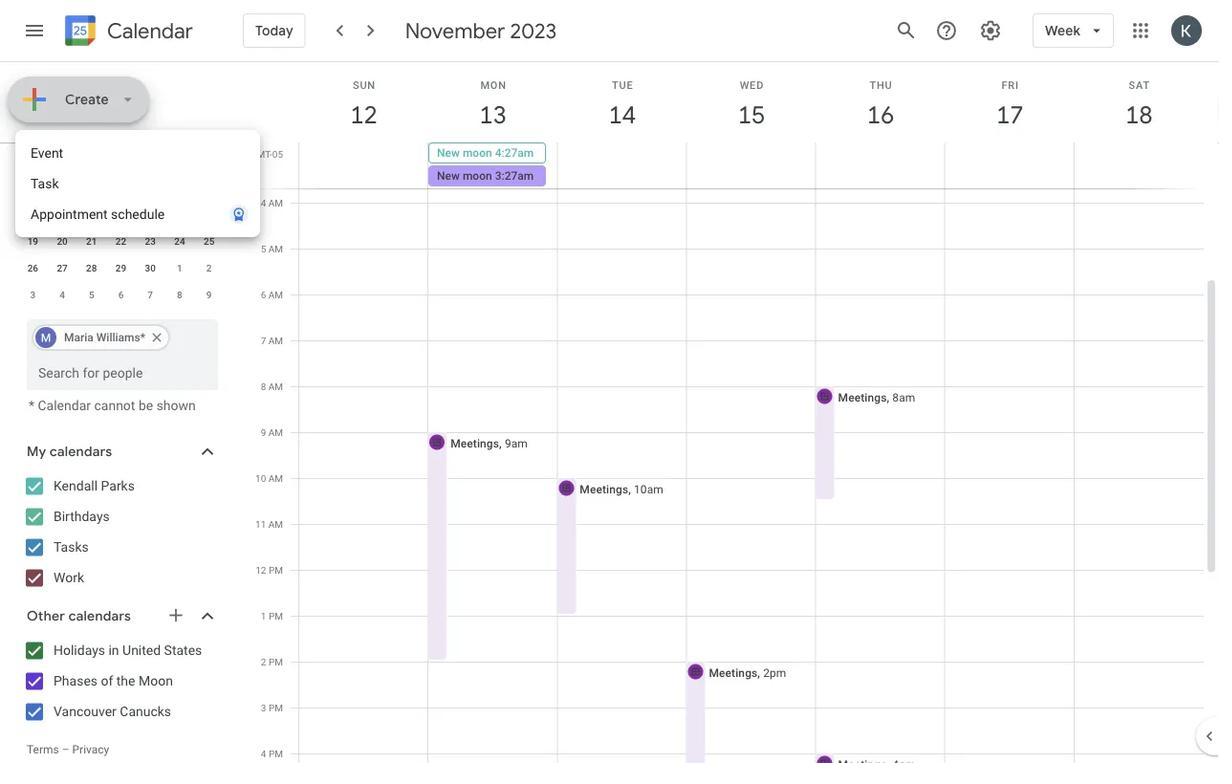Task type: describe. For each thing, give the bounding box(es) containing it.
december 8 element
[[168, 283, 191, 306]]

row containing 26
[[18, 254, 224, 281]]

21
[[86, 235, 97, 246]]

am for 11 am
[[269, 518, 283, 530]]

main drawer image
[[23, 19, 46, 42]]

15 link
[[730, 93, 774, 137]]

event
[[31, 145, 63, 161]]

17 link
[[988, 93, 1032, 137]]

other calendars
[[27, 607, 131, 625]]

saturday column header
[[194, 120, 224, 147]]

am for 9 am
[[269, 427, 283, 438]]

10 am
[[255, 473, 283, 484]]

create
[[65, 91, 109, 108]]

sat 18
[[1125, 79, 1152, 131]]

14 inside 'element'
[[86, 208, 97, 220]]

parks
[[101, 478, 135, 494]]

mon
[[481, 79, 507, 91]]

9 for 9
[[206, 288, 212, 300]]

united
[[122, 642, 161, 658]]

today
[[255, 22, 293, 39]]

4 am
[[261, 197, 283, 209]]

5 for 5 am
[[261, 243, 266, 254]]

14 link
[[601, 93, 645, 137]]

terms
[[27, 742, 59, 756]]

1 pm
[[261, 610, 283, 622]]

my
[[27, 443, 46, 460]]

add other calendars image
[[166, 605, 186, 625]]

friday column header
[[165, 120, 194, 147]]

fri
[[1002, 79, 1020, 91]]

9 for 9 am
[[261, 427, 266, 438]]

vancouver
[[54, 704, 117, 719]]

8am
[[893, 391, 916, 404]]

pm for 4 pm
[[269, 748, 283, 759]]

row inside grid
[[291, 143, 1220, 188]]

shown
[[157, 397, 196, 413]]

sun 12
[[349, 79, 376, 131]]

wed
[[740, 79, 764, 91]]

sat
[[1129, 79, 1151, 91]]

november 2023
[[405, 17, 557, 44]]

meetings , 8am
[[838, 391, 916, 404]]

sunday column header
[[18, 120, 48, 147]]

12 link
[[342, 93, 386, 137]]

29 element
[[110, 256, 132, 279]]

calendar heading
[[103, 18, 193, 44]]

settings menu image
[[980, 19, 1003, 42]]

row containing meetings
[[291, 19, 1204, 763]]

am for 8 am
[[269, 381, 283, 392]]

12 for 12 element
[[27, 208, 38, 220]]

my calendars
[[27, 443, 112, 460]]

calendars for my calendars
[[50, 443, 112, 460]]

14 inside grid
[[608, 99, 635, 131]]

am for 4 am
[[269, 197, 283, 209]]

my calendars button
[[4, 436, 237, 467]]

thu
[[870, 79, 893, 91]]

holidays in united states
[[54, 642, 202, 658]]

be
[[139, 397, 153, 413]]

13 link
[[471, 93, 515, 137]]

10am
[[634, 483, 664, 496]]

0 vertical spatial 5
[[30, 181, 36, 193]]

14 element
[[80, 202, 103, 225]]

meetings , 10am
[[580, 483, 664, 496]]

appointment schedule
[[31, 206, 165, 222]]

privacy
[[72, 742, 109, 756]]

december 6 element
[[110, 283, 132, 306]]

december 5 element
[[80, 283, 103, 306]]

0 vertical spatial 12
[[349, 99, 376, 131]]

19
[[27, 235, 38, 246]]

new moon 4:27am button
[[429, 143, 546, 164]]

4:27am
[[495, 146, 534, 160]]

meetings , 9am
[[451, 437, 528, 450]]

december 7 element
[[139, 283, 162, 306]]

18 link
[[1118, 93, 1162, 137]]

7 for 7
[[148, 288, 153, 300]]

new moon 4:27am new moon 3:27am
[[437, 146, 534, 183]]

none search field containing * calendar cannot be shown
[[0, 311, 237, 413]]

mon 13
[[478, 79, 507, 131]]

tasks
[[54, 539, 89, 555]]

29 for october 29 element
[[27, 154, 38, 166]]

holidays
[[54, 642, 105, 658]]

23
[[145, 235, 156, 246]]

week
[[1046, 22, 1081, 39]]

calendars for other calendars
[[69, 607, 131, 625]]

other
[[27, 607, 65, 625]]

gmt-
[[250, 148, 272, 160]]

19 element
[[21, 229, 44, 252]]

selected people list box
[[27, 319, 218, 355]]

12 pm
[[256, 564, 283, 576]]

cell containing new moon 4:27am
[[429, 143, 558, 188]]

4 for 4 pm
[[261, 748, 266, 759]]

25 element
[[198, 229, 221, 252]]

18
[[1125, 99, 1152, 131]]

create button
[[8, 77, 149, 122]]

tue 14
[[608, 79, 635, 131]]

28 element
[[80, 256, 103, 279]]

vancouver canucks
[[54, 704, 171, 719]]

Search for people text field
[[38, 355, 207, 390]]

row group containing 29
[[18, 147, 224, 308]]

calendar inside search field
[[38, 397, 91, 413]]

december 9 element
[[198, 283, 221, 306]]

29 for 29 element
[[116, 262, 126, 273]]

row containing 12
[[18, 200, 224, 227]]

thu 16
[[866, 79, 894, 131]]

cannot
[[94, 397, 135, 413]]

20
[[57, 235, 68, 246]]

gmt-05
[[250, 148, 283, 160]]

november
[[405, 17, 505, 44]]

support image
[[936, 19, 959, 42]]

7 am
[[261, 335, 283, 346]]

canucks
[[120, 704, 171, 719]]

phases
[[54, 673, 98, 689]]

calendar element
[[61, 11, 193, 54]]

of
[[101, 673, 113, 689]]

* for * calendar cannot be shown
[[29, 397, 34, 413]]



Task type: vqa. For each thing, say whether or not it's contained in the screenshot.


Task type: locate. For each thing, give the bounding box(es) containing it.
None search field
[[0, 311, 237, 413]]

4 up 5 am
[[261, 197, 266, 209]]

1 new from the top
[[437, 146, 460, 160]]

7
[[148, 288, 153, 300], [261, 335, 266, 346]]

0 horizontal spatial 15
[[116, 208, 126, 220]]

1 vertical spatial 4
[[60, 288, 65, 300]]

30 element
[[139, 256, 162, 279]]

9 inside grid
[[261, 427, 266, 438]]

, left '8am'
[[887, 391, 890, 404]]

0 vertical spatial 16
[[866, 99, 894, 131]]

* up search for people text field
[[140, 330, 145, 344]]

8 down 7 am
[[261, 381, 266, 392]]

pm down 3 pm at left bottom
[[269, 748, 283, 759]]

am for 7 am
[[269, 335, 283, 346]]

am up 8 am
[[269, 335, 283, 346]]

4
[[261, 197, 266, 209], [60, 288, 65, 300], [261, 748, 266, 759]]

1 vertical spatial 9
[[261, 427, 266, 438]]

, left 2pm
[[758, 666, 761, 680]]

2pm
[[763, 666, 787, 680]]

5 pm from the top
[[269, 748, 283, 759]]

4 am from the top
[[269, 335, 283, 346]]

5 inside december 5 element
[[89, 288, 94, 300]]

0 horizontal spatial 7
[[148, 288, 153, 300]]

0 horizontal spatial 16
[[145, 208, 156, 220]]

task
[[31, 176, 59, 191]]

calendars up in
[[69, 607, 131, 625]]

2 horizontal spatial 6
[[261, 289, 266, 300]]

1 vertical spatial 3
[[261, 702, 266, 714]]

row containing new moon 4:27am
[[291, 143, 1220, 188]]

5 down 28 element
[[89, 288, 94, 300]]

12 down sun on the left of page
[[349, 99, 376, 131]]

15 inside wed 15
[[737, 99, 764, 131]]

4 for 4
[[60, 288, 65, 300]]

1 up december 8 'element' on the left top
[[177, 262, 182, 273]]

am down 5 am
[[269, 289, 283, 300]]

21 element
[[80, 229, 103, 252]]

1 vertical spatial new
[[437, 169, 460, 183]]

5 for december 5 element
[[89, 288, 94, 300]]

9am
[[505, 437, 528, 450]]

16 element
[[139, 202, 162, 225]]

tue
[[612, 79, 634, 91]]

1 vertical spatial 29
[[116, 262, 126, 273]]

kendall
[[54, 478, 98, 494]]

0 horizontal spatial 6
[[60, 181, 65, 193]]

6 for 6 am
[[261, 289, 266, 300]]

1 moon from the top
[[463, 146, 492, 160]]

wednesday column header
[[106, 120, 136, 147]]

13 down mon
[[478, 99, 506, 131]]

1 vertical spatial calendars
[[69, 607, 131, 625]]

october 29 element
[[21, 149, 44, 172]]

11
[[255, 518, 266, 530]]

1 for 1
[[177, 262, 182, 273]]

, for 10am
[[629, 483, 631, 496]]

0 horizontal spatial 3
[[30, 288, 36, 300]]

tuesday column header
[[77, 120, 106, 147]]

12 element
[[21, 202, 44, 225]]

am
[[269, 197, 283, 209], [269, 243, 283, 254], [269, 289, 283, 300], [269, 335, 283, 346], [269, 381, 283, 392], [269, 427, 283, 438], [269, 473, 283, 484], [269, 518, 283, 530]]

pm up 2 pm
[[269, 610, 283, 622]]

6 up 7 am
[[261, 289, 266, 300]]

7 for 7 am
[[261, 335, 266, 346]]

3 am from the top
[[269, 289, 283, 300]]

0 horizontal spatial 14
[[86, 208, 97, 220]]

0 vertical spatial *
[[140, 330, 145, 344]]

7 down 30 element in the top of the page
[[148, 288, 153, 300]]

3 down 26 element
[[30, 288, 36, 300]]

, for 8am
[[887, 391, 890, 404]]

1 vertical spatial 14
[[86, 208, 97, 220]]

pm up 4 pm
[[269, 702, 283, 714]]

0 vertical spatial 1
[[177, 262, 182, 273]]

meetings left the 10am
[[580, 483, 629, 496]]

calendars
[[50, 443, 112, 460], [69, 607, 131, 625]]

grid containing 12
[[245, 19, 1220, 763]]

pm for 2 pm
[[269, 656, 283, 668]]

am up 5 am
[[269, 197, 283, 209]]

my calendars list
[[4, 471, 237, 593]]

8
[[177, 288, 182, 300], [261, 381, 266, 392]]

8 for 8 am
[[261, 381, 266, 392]]

27 element
[[51, 256, 74, 279]]

2 new from the top
[[437, 169, 460, 183]]

calendar
[[107, 18, 193, 44], [38, 397, 91, 413]]

5
[[30, 181, 36, 193], [261, 243, 266, 254], [89, 288, 94, 300]]

1 horizontal spatial 8
[[261, 381, 266, 392]]

0 vertical spatial 7
[[148, 288, 153, 300]]

appointment
[[31, 206, 108, 222]]

13 element
[[51, 202, 74, 225]]

meetings left '8am'
[[838, 391, 887, 404]]

1 vertical spatial 1
[[261, 610, 266, 622]]

0 horizontal spatial 8
[[177, 288, 182, 300]]

2 horizontal spatial 5
[[261, 243, 266, 254]]

28
[[86, 262, 97, 273]]

pm up 1 pm
[[269, 564, 283, 576]]

pm
[[269, 564, 283, 576], [269, 610, 283, 622], [269, 656, 283, 668], [269, 702, 283, 714], [269, 748, 283, 759]]

24 element
[[168, 229, 191, 252]]

14
[[608, 99, 635, 131], [86, 208, 97, 220]]

3 pm
[[261, 702, 283, 714]]

1 horizontal spatial 7
[[261, 335, 266, 346]]

* calendar cannot be shown
[[29, 397, 196, 413]]

0 vertical spatial moon
[[463, 146, 492, 160]]

am right 11
[[269, 518, 283, 530]]

7 inside grid
[[261, 335, 266, 346]]

2 for 2 pm
[[261, 656, 266, 668]]

16 inside november 2023 grid
[[145, 208, 156, 220]]

27
[[57, 262, 68, 273]]

0 horizontal spatial 12
[[27, 208, 38, 220]]

1 vertical spatial *
[[29, 397, 34, 413]]

20 element
[[51, 229, 74, 252]]

pm for 3 pm
[[269, 702, 283, 714]]

0 horizontal spatial calendar
[[38, 397, 91, 413]]

calendar up the create
[[107, 18, 193, 44]]

new down new moon 4:27am button
[[437, 169, 460, 183]]

2 pm
[[261, 656, 283, 668]]

–
[[62, 742, 69, 756]]

row containing 29
[[18, 147, 224, 174]]

am down 4 am
[[269, 243, 283, 254]]

schedule
[[111, 206, 165, 222]]

12 for 12 pm
[[256, 564, 266, 576]]

2 vertical spatial 4
[[261, 748, 266, 759]]

sun
[[353, 79, 376, 91]]

6 down 29 element
[[118, 288, 124, 300]]

row group
[[18, 147, 224, 308]]

0 horizontal spatial 30
[[57, 154, 68, 166]]

2 up december 9 element at the top left
[[206, 262, 212, 273]]

calendars up kendall
[[50, 443, 112, 460]]

9 am
[[261, 427, 283, 438]]

privacy link
[[72, 742, 109, 756]]

meetings
[[838, 391, 887, 404], [451, 437, 499, 450], [580, 483, 629, 496], [709, 666, 758, 680]]

terms link
[[27, 742, 59, 756]]

30 down monday column header
[[57, 154, 68, 166]]

0 vertical spatial 3
[[30, 288, 36, 300]]

1 vertical spatial 13
[[57, 208, 68, 220]]

1 vertical spatial 8
[[261, 381, 266, 392]]

0 vertical spatial 15
[[737, 99, 764, 131]]

october 30 element
[[51, 149, 74, 172]]

0 horizontal spatial 29
[[27, 154, 38, 166]]

3 inside row group
[[30, 288, 36, 300]]

meetings for meetings , 9am
[[451, 437, 499, 450]]

6 am from the top
[[269, 427, 283, 438]]

1 horizontal spatial 6
[[118, 288, 124, 300]]

8 inside grid
[[261, 381, 266, 392]]

*
[[140, 330, 145, 344], [29, 397, 34, 413]]

, for 2pm
[[758, 666, 761, 680]]

3:27am
[[495, 169, 534, 183]]

1 vertical spatial 16
[[145, 208, 156, 220]]

3 for 3
[[30, 288, 36, 300]]

16 link
[[859, 93, 903, 137]]

other calendars button
[[4, 601, 237, 631]]

11 am
[[255, 518, 283, 530]]

work
[[54, 570, 84, 585]]

new moon 3:27am button
[[429, 165, 546, 187]]

1 vertical spatial 2
[[261, 656, 266, 668]]

29 down 22
[[116, 262, 126, 273]]

16 up 23 at the left
[[145, 208, 156, 220]]

30 for 30 element in the top of the page
[[145, 262, 156, 273]]

4 down 3 pm at left bottom
[[261, 748, 266, 759]]

meetings for meetings , 10am
[[580, 483, 629, 496]]

26 element
[[21, 256, 44, 279]]

0 vertical spatial calendar
[[107, 18, 193, 44]]

12
[[349, 99, 376, 131], [27, 208, 38, 220], [256, 564, 266, 576]]

14 down tue
[[608, 99, 635, 131]]

row
[[291, 19, 1204, 763], [18, 120, 224, 147], [291, 143, 1220, 188], [18, 147, 224, 174], [18, 174, 224, 200], [18, 200, 224, 227], [18, 227, 224, 254], [18, 254, 224, 281], [18, 281, 224, 308]]

grid
[[245, 19, 1220, 763]]

2 inside grid
[[206, 262, 212, 273]]

new
[[437, 146, 460, 160], [437, 169, 460, 183]]

05
[[272, 148, 283, 160]]

calendar up my calendars
[[38, 397, 91, 413]]

6 right "task"
[[60, 181, 65, 193]]

row containing 19
[[18, 227, 224, 254]]

maria williams, selected option
[[32, 322, 170, 352]]

* up my at the bottom of page
[[29, 397, 34, 413]]

0 vertical spatial 29
[[27, 154, 38, 166]]

1 horizontal spatial 1
[[261, 610, 266, 622]]

2 vertical spatial 12
[[256, 564, 266, 576]]

meetings for meetings , 8am
[[838, 391, 887, 404]]

7 am from the top
[[269, 473, 283, 484]]

0 vertical spatial new
[[437, 146, 460, 160]]

cell
[[299, 19, 429, 763], [427, 19, 558, 763], [556, 19, 687, 763], [685, 19, 816, 763], [815, 19, 946, 763], [946, 19, 1075, 763], [1075, 19, 1204, 763], [299, 143, 429, 188], [429, 143, 558, 188], [558, 143, 687, 188], [687, 143, 816, 188], [816, 143, 945, 188], [945, 143, 1074, 188], [1074, 143, 1203, 188], [165, 200, 194, 227]]

2
[[206, 262, 212, 273], [261, 656, 266, 668]]

4 down 27 element
[[60, 288, 65, 300]]

1 inside november 2023 grid
[[177, 262, 182, 273]]

* for *
[[140, 330, 145, 344]]

7 inside row group
[[148, 288, 153, 300]]

the
[[116, 673, 135, 689]]

6 for december 6 element
[[118, 288, 124, 300]]

states
[[164, 642, 202, 658]]

new up new moon 3:27am button
[[437, 146, 460, 160]]

* inside maria williams, selected option
[[140, 330, 145, 344]]

0 vertical spatial 2
[[206, 262, 212, 273]]

am for 6 am
[[269, 289, 283, 300]]

25
[[204, 235, 215, 246]]

2 pm from the top
[[269, 610, 283, 622]]

16 down thu
[[866, 99, 894, 131]]

meetings left 2pm
[[709, 666, 758, 680]]

2 vertical spatial 5
[[89, 288, 94, 300]]

phases of the moon
[[54, 673, 173, 689]]

week button
[[1033, 8, 1114, 54]]

pm for 1 pm
[[269, 610, 283, 622]]

15 element
[[110, 202, 132, 225]]

1 horizontal spatial 5
[[89, 288, 94, 300]]

30 for october 30 element
[[57, 154, 68, 166]]

1 vertical spatial 12
[[27, 208, 38, 220]]

13 inside mon 13
[[478, 99, 506, 131]]

4 for 4 am
[[261, 197, 266, 209]]

, left the 10am
[[629, 483, 631, 496]]

1 horizontal spatial 3
[[261, 702, 266, 714]]

1 down "12 pm"
[[261, 610, 266, 622]]

0 horizontal spatial 5
[[30, 181, 36, 193]]

2 for 2
[[206, 262, 212, 273]]

13 inside row
[[57, 208, 68, 220]]

0 vertical spatial calendars
[[50, 443, 112, 460]]

0 horizontal spatial 9
[[206, 288, 212, 300]]

1 horizontal spatial 14
[[608, 99, 635, 131]]

kendall parks
[[54, 478, 135, 494]]

13 up 20
[[57, 208, 68, 220]]

december 2 element
[[198, 256, 221, 279]]

24
[[174, 235, 185, 246]]

meetings for meetings , 2pm
[[709, 666, 758, 680]]

meetings , 2pm
[[709, 666, 787, 680]]

3 up 4 pm
[[261, 702, 266, 714]]

10
[[255, 473, 266, 484]]

3 for 3 pm
[[261, 702, 266, 714]]

, for 9am
[[499, 437, 502, 450]]

1 vertical spatial 15
[[116, 208, 126, 220]]

1 for 1 pm
[[261, 610, 266, 622]]

8 am from the top
[[269, 518, 283, 530]]

29
[[27, 154, 38, 166], [116, 262, 126, 273]]

3 inside grid
[[261, 702, 266, 714]]

22 element
[[110, 229, 132, 252]]

meetings left 9am
[[451, 437, 499, 450]]

0 vertical spatial 14
[[608, 99, 635, 131]]

12 down 11
[[256, 564, 266, 576]]

29 up "task"
[[27, 154, 38, 166]]

0 vertical spatial 30
[[57, 154, 68, 166]]

december 4 element
[[51, 283, 74, 306]]

0 horizontal spatial *
[[29, 397, 34, 413]]

december 3 element
[[21, 283, 44, 306]]

8 down the december 1 element
[[177, 288, 182, 300]]

other calendars list
[[4, 635, 237, 727]]

0 horizontal spatial 2
[[206, 262, 212, 273]]

1 vertical spatial 7
[[261, 335, 266, 346]]

0 horizontal spatial 13
[[57, 208, 68, 220]]

1 horizontal spatial calendar
[[107, 18, 193, 44]]

0 vertical spatial 4
[[261, 197, 266, 209]]

november 2023 grid
[[18, 120, 224, 308]]

1 horizontal spatial 15
[[737, 99, 764, 131]]

1 horizontal spatial *
[[140, 330, 145, 344]]

0 vertical spatial 8
[[177, 288, 182, 300]]

16
[[866, 99, 894, 131], [145, 208, 156, 220]]

3 pm from the top
[[269, 656, 283, 668]]

am for 5 am
[[269, 243, 283, 254]]

6 inside grid
[[261, 289, 266, 300]]

2 down 1 pm
[[261, 656, 266, 668]]

am for 10 am
[[269, 473, 283, 484]]

terms – privacy
[[27, 742, 109, 756]]

14 up '21'
[[86, 208, 97, 220]]

1 horizontal spatial 29
[[116, 262, 126, 273]]

26
[[27, 262, 38, 273]]

1 horizontal spatial 30
[[145, 262, 156, 273]]

13
[[478, 99, 506, 131], [57, 208, 68, 220]]

5 down 4 am
[[261, 243, 266, 254]]

9 down the december 2 element
[[206, 288, 212, 300]]

1 pm from the top
[[269, 564, 283, 576]]

4 pm
[[261, 748, 283, 759]]

moon down new moon 4:27am button
[[463, 169, 492, 183]]

thursday column header
[[136, 120, 165, 147]]

1 horizontal spatial 13
[[478, 99, 506, 131]]

15 inside cell
[[116, 208, 126, 220]]

7 up 8 am
[[261, 335, 266, 346]]

am right 10
[[269, 473, 283, 484]]

2023
[[510, 17, 557, 44]]

moon
[[463, 146, 492, 160], [463, 169, 492, 183]]

0 horizontal spatial 1
[[177, 262, 182, 273]]

4 inside row group
[[60, 288, 65, 300]]

2 horizontal spatial 12
[[349, 99, 376, 131]]

moon up new moon 3:27am button
[[463, 146, 492, 160]]

row containing 5
[[18, 174, 224, 200]]

1 horizontal spatial 9
[[261, 427, 266, 438]]

1 vertical spatial 30
[[145, 262, 156, 273]]

1 horizontal spatial 16
[[866, 99, 894, 131]]

30 down 23 at the left
[[145, 262, 156, 273]]

4 pm from the top
[[269, 702, 283, 714]]

wed 15
[[737, 79, 764, 131]]

1 vertical spatial calendar
[[38, 397, 91, 413]]

calendar inside "element"
[[107, 18, 193, 44]]

9 up 10
[[261, 427, 266, 438]]

1 vertical spatial moon
[[463, 169, 492, 183]]

3
[[30, 288, 36, 300], [261, 702, 266, 714]]

2 am from the top
[[269, 243, 283, 254]]

5 am from the top
[[269, 381, 283, 392]]

1 horizontal spatial 2
[[261, 656, 266, 668]]

1 am from the top
[[269, 197, 283, 209]]

8 for 8
[[177, 288, 182, 300]]

monday column header
[[48, 120, 77, 147]]

row containing 3
[[18, 281, 224, 308]]

12 inside 12 element
[[27, 208, 38, 220]]

1 vertical spatial 5
[[261, 243, 266, 254]]

6 am
[[261, 289, 283, 300]]

5 up 12 element
[[30, 181, 36, 193]]

22
[[116, 235, 126, 246]]

8 inside 'element'
[[177, 288, 182, 300]]

december 1 element
[[168, 256, 191, 279]]

12 up 19
[[27, 208, 38, 220]]

23 element
[[139, 229, 162, 252]]

0 vertical spatial 9
[[206, 288, 212, 300]]

am down 7 am
[[269, 381, 283, 392]]

0 vertical spatial 13
[[478, 99, 506, 131]]

9 inside row group
[[206, 288, 212, 300]]

2 moon from the top
[[463, 169, 492, 183]]

pm for 12 pm
[[269, 564, 283, 576]]

am down 8 am
[[269, 427, 283, 438]]

8 am
[[261, 381, 283, 392]]

in
[[109, 642, 119, 658]]

15 cell
[[106, 200, 136, 227]]

pm down 1 pm
[[269, 656, 283, 668]]

moon
[[139, 673, 173, 689]]

, left 9am
[[499, 437, 502, 450]]

1 horizontal spatial 12
[[256, 564, 266, 576]]



